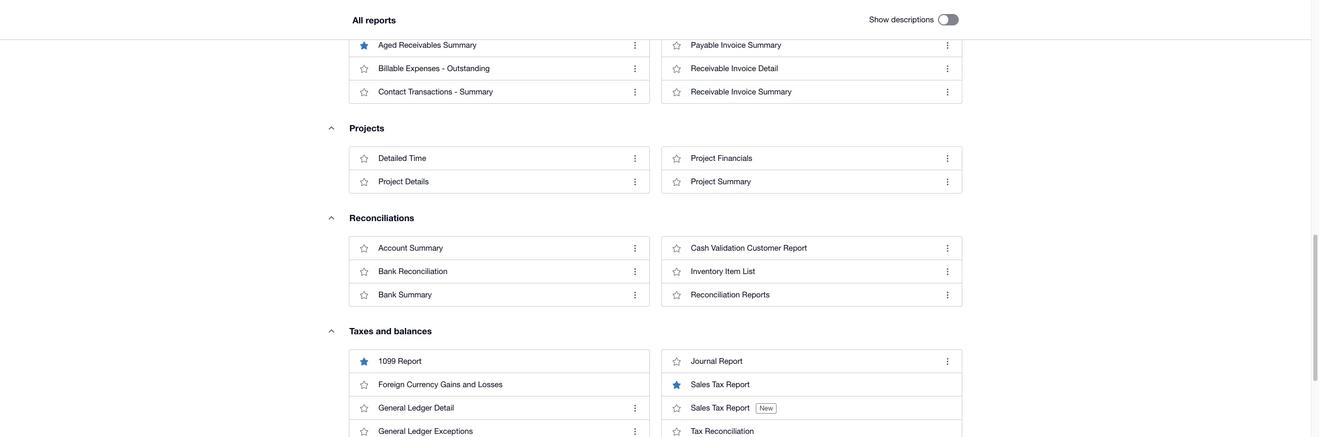 Task type: describe. For each thing, give the bounding box(es) containing it.
gains
[[440, 380, 461, 389]]

tax reconciliation
[[691, 427, 754, 436]]

favorite image for bank reconciliation
[[354, 261, 374, 282]]

more options image for aged receivables summary
[[625, 35, 645, 56]]

tax reconciliation link
[[662, 419, 962, 437]]

detailed time
[[378, 154, 426, 162]]

0 vertical spatial tax
[[712, 380, 724, 389]]

more options image for cash validation customer report
[[937, 238, 958, 259]]

favorite image for foreign currency gains and losses
[[354, 374, 374, 395]]

list
[[743, 267, 755, 276]]

report down journal report at the bottom
[[726, 380, 750, 389]]

expand report group image
[[321, 320, 342, 341]]

- for expenses
[[442, 64, 445, 73]]

receivable for receivable invoice summary
[[691, 87, 729, 96]]

favorite image for detailed time
[[354, 148, 374, 169]]

report up the tax reconciliation
[[726, 403, 750, 412]]

payable invoice summary
[[691, 40, 781, 49]]

more options image for inventory item list
[[937, 261, 958, 282]]

tax inside "link"
[[691, 427, 703, 436]]

contact
[[378, 87, 406, 96]]

invoice for receivable invoice detail
[[731, 64, 756, 73]]

remove favorite image for aged receivables summary
[[354, 35, 374, 56]]

1 vertical spatial reconciliation
[[691, 290, 740, 299]]

all
[[353, 14, 363, 25]]

journal
[[691, 357, 717, 365]]

reports
[[742, 290, 770, 299]]

foreign currency gains and losses
[[378, 380, 503, 389]]

more options image for billable expenses - outstanding
[[625, 58, 645, 79]]

contact transactions - summary link
[[349, 80, 649, 103]]

summary up the receivable invoice detail
[[748, 40, 781, 49]]

project summary
[[691, 177, 751, 186]]

remove favorite image for 1099 report
[[354, 351, 374, 372]]

aged receivables detail
[[378, 17, 463, 26]]

cash
[[691, 243, 709, 252]]

more options image for bank summary
[[625, 284, 645, 305]]

summary down 'outstanding'
[[460, 87, 493, 96]]

outstanding
[[447, 64, 490, 73]]

taxes and balances
[[349, 326, 432, 336]]

expenses
[[406, 64, 440, 73]]

cash validation customer report link
[[662, 237, 962, 260]]

detail for general ledger detail
[[434, 403, 454, 412]]

more options image for general ledger detail
[[625, 398, 645, 418]]

losses
[[478, 380, 503, 389]]

bank for bank summary
[[378, 290, 396, 299]]

projects
[[349, 123, 384, 133]]

cash validation customer report
[[691, 243, 807, 252]]

detailed
[[378, 154, 407, 162]]

bank summary link
[[349, 283, 649, 306]]

aged for aged receivables summary
[[378, 40, 397, 49]]

account
[[378, 243, 407, 252]]

all reports
[[353, 14, 396, 25]]

and inside 'link'
[[463, 380, 476, 389]]

favorite image for journal report
[[666, 351, 687, 372]]

foreign currency gains and losses link
[[349, 373, 649, 396]]

transactions
[[408, 87, 452, 96]]

billable expenses - outstanding
[[378, 64, 490, 73]]

details
[[405, 177, 429, 186]]

ledger for exceptions
[[408, 427, 432, 436]]

summary down financials
[[718, 177, 751, 186]]

summary up 'outstanding'
[[443, 40, 477, 49]]

reconciliation for tax
[[705, 427, 754, 436]]

receivables for detail
[[399, 17, 441, 26]]

aged for aged receivables detail
[[378, 17, 397, 26]]

favorite image for general ledger detail
[[354, 398, 374, 418]]

sales tax report link
[[662, 373, 962, 396]]

more options image for contact transactions - summary
[[625, 82, 645, 102]]

bank summary
[[378, 290, 432, 299]]

more options image for detailed time
[[625, 148, 645, 169]]

receivable invoice detail link
[[662, 57, 962, 80]]

more options image for project financials
[[937, 148, 958, 169]]

aged receivables summary link
[[349, 33, 649, 57]]

report right 1099
[[398, 357, 422, 365]]

project summary link
[[662, 170, 962, 193]]

customer
[[747, 243, 781, 252]]

general ledger detail link
[[349, 396, 649, 419]]

general ledger detail
[[378, 403, 454, 412]]

2 sales from the top
[[691, 403, 710, 412]]

more options image for general ledger exceptions
[[625, 421, 645, 437]]

project financials
[[691, 154, 752, 162]]

favorite image for receivable invoice detail
[[666, 58, 687, 79]]

bank reconciliation link
[[349, 260, 649, 283]]

project for project summary
[[691, 177, 716, 186]]

journal report link
[[662, 350, 962, 373]]

more options image for receivable invoice summary
[[937, 82, 958, 102]]

balances
[[394, 326, 432, 336]]

remove favorite image for sales tax report
[[666, 374, 687, 395]]

favorite image for tax reconciliation
[[666, 421, 687, 437]]

time
[[409, 154, 426, 162]]

expand report group image for projects
[[321, 117, 342, 138]]

foreign
[[378, 380, 405, 389]]



Task type: locate. For each thing, give the bounding box(es) containing it.
currency
[[407, 380, 438, 389]]

detail for receivable invoice detail
[[758, 64, 778, 73]]

bank inside bank summary link
[[378, 290, 396, 299]]

reconciliation inside "link"
[[705, 427, 754, 436]]

more options image inside aged receivables summary link
[[625, 35, 645, 56]]

0 vertical spatial reconciliation
[[399, 267, 448, 276]]

1 vertical spatial bank
[[378, 290, 396, 299]]

favorite image inside inventory item list link
[[666, 261, 687, 282]]

more options image inside receivable invoice detail link
[[937, 58, 958, 79]]

favorite image for project details
[[354, 171, 374, 192]]

project inside project summary link
[[691, 177, 716, 186]]

sales
[[691, 380, 710, 389], [691, 403, 710, 412]]

0 vertical spatial -
[[442, 64, 445, 73]]

new
[[760, 404, 773, 412]]

receivable invoice detail
[[691, 64, 778, 73]]

0 vertical spatial expand report group image
[[321, 117, 342, 138]]

more options image inside general ledger detail link
[[625, 398, 645, 418]]

favorite image inside cash validation customer report link
[[666, 238, 687, 259]]

more options image inside project details link
[[625, 171, 645, 192]]

project down detailed
[[378, 177, 403, 186]]

1 vertical spatial tax
[[712, 403, 724, 412]]

1 sales from the top
[[691, 380, 710, 389]]

detail down foreign currency gains and losses
[[434, 403, 454, 412]]

more options image inside general ledger exceptions link
[[625, 421, 645, 437]]

- for transactions
[[454, 87, 458, 96]]

0 vertical spatial remove favorite image
[[354, 35, 374, 56]]

more options image inside bank summary link
[[625, 284, 645, 305]]

favorite image for general ledger exceptions
[[354, 421, 374, 437]]

favorite image for project financials
[[666, 148, 687, 169]]

and right gains on the bottom left
[[463, 380, 476, 389]]

bank reconciliation
[[378, 267, 448, 276]]

account summary
[[378, 243, 443, 252]]

receivable down the receivable invoice detail
[[691, 87, 729, 96]]

2 sales tax report from the top
[[691, 403, 750, 412]]

1 sales tax report from the top
[[691, 380, 750, 389]]

1 vertical spatial detail
[[758, 64, 778, 73]]

0 vertical spatial bank
[[378, 267, 396, 276]]

2 expand report group image from the top
[[321, 207, 342, 228]]

0 vertical spatial aged
[[378, 17, 397, 26]]

more options image inside cash validation customer report link
[[937, 238, 958, 259]]

1 vertical spatial receivable
[[691, 87, 729, 96]]

1 bank from the top
[[378, 267, 396, 276]]

favorite image for reconciliation reports
[[666, 284, 687, 305]]

1099 report
[[378, 357, 422, 365]]

project details
[[378, 177, 429, 186]]

favorite image for account summary
[[354, 238, 374, 259]]

account summary link
[[349, 237, 649, 260]]

reconciliation
[[399, 267, 448, 276], [691, 290, 740, 299], [705, 427, 754, 436]]

more options image for bank reconciliation
[[625, 261, 645, 282]]

more options image inside billable expenses - outstanding link
[[625, 58, 645, 79]]

favorite image for billable expenses - outstanding
[[354, 58, 374, 79]]

invoice for receivable invoice summary
[[731, 87, 756, 96]]

1 vertical spatial receivables
[[399, 40, 441, 49]]

bank inside bank reconciliation link
[[378, 267, 396, 276]]

receivable for receivable invoice detail
[[691, 64, 729, 73]]

1 receivables from the top
[[399, 17, 441, 26]]

favorite image inside detailed time "link"
[[354, 148, 374, 169]]

general ledger exceptions link
[[349, 419, 649, 437]]

general down 'foreign' on the bottom left
[[378, 403, 406, 412]]

1 expand report group image from the top
[[321, 117, 342, 138]]

aged inside aged receivables detail link
[[378, 17, 397, 26]]

favorite image
[[354, 82, 374, 102], [354, 148, 374, 169], [666, 261, 687, 282], [666, 284, 687, 305], [666, 351, 687, 372], [354, 398, 374, 418], [354, 421, 374, 437]]

detail
[[443, 17, 463, 26], [758, 64, 778, 73], [434, 403, 454, 412]]

aged right all
[[378, 17, 397, 26]]

receivable down payable
[[691, 64, 729, 73]]

favorite image for cash validation customer report
[[666, 238, 687, 259]]

1 horizontal spatial -
[[454, 87, 458, 96]]

invoice up the receivable invoice detail
[[721, 40, 746, 49]]

detail up aged receivables summary
[[443, 17, 463, 26]]

1 vertical spatial invoice
[[731, 64, 756, 73]]

aged
[[378, 17, 397, 26], [378, 40, 397, 49]]

validation
[[711, 243, 745, 252]]

0 vertical spatial detail
[[443, 17, 463, 26]]

0 horizontal spatial and
[[376, 326, 392, 336]]

more options image inside contact transactions - summary link
[[625, 82, 645, 102]]

favorite image inside foreign currency gains and losses 'link'
[[354, 374, 374, 395]]

receivables up aged receivables summary
[[399, 17, 441, 26]]

favorite image for project summary
[[666, 171, 687, 192]]

taxes
[[349, 326, 373, 336]]

more options image for journal report
[[937, 351, 958, 372]]

reconciliation reports
[[691, 290, 770, 299]]

payable invoice summary link
[[662, 33, 962, 57]]

more options image for project summary
[[937, 171, 958, 192]]

expand report group image left projects at the top
[[321, 117, 342, 138]]

-
[[442, 64, 445, 73], [454, 87, 458, 96]]

receivable invoice summary link
[[662, 80, 962, 103]]

1 vertical spatial ledger
[[408, 427, 432, 436]]

1 vertical spatial general
[[378, 427, 406, 436]]

1 aged from the top
[[378, 17, 397, 26]]

remove favorite image inside sales tax report link
[[666, 374, 687, 395]]

0 vertical spatial and
[[376, 326, 392, 336]]

aged up 'billable'
[[378, 40, 397, 49]]

expand report group image left the reconciliations
[[321, 207, 342, 228]]

1 horizontal spatial and
[[463, 380, 476, 389]]

ledger down currency at the left
[[408, 403, 432, 412]]

receivable
[[691, 64, 729, 73], [691, 87, 729, 96]]

invoice for payable invoice summary
[[721, 40, 746, 49]]

project down project financials
[[691, 177, 716, 186]]

payable
[[691, 40, 719, 49]]

item
[[725, 267, 741, 276]]

general for general ledger exceptions
[[378, 427, 406, 436]]

descriptions
[[891, 15, 934, 24]]

reports
[[366, 14, 396, 25]]

2 receivable from the top
[[691, 87, 729, 96]]

and right "taxes"
[[376, 326, 392, 336]]

1 vertical spatial remove favorite image
[[354, 351, 374, 372]]

favorite image for contact transactions - summary
[[354, 82, 374, 102]]

more options image inside inventory item list link
[[937, 261, 958, 282]]

and
[[376, 326, 392, 336], [463, 380, 476, 389]]

detail up receivable invoice summary
[[758, 64, 778, 73]]

2 aged from the top
[[378, 40, 397, 49]]

invoice
[[721, 40, 746, 49], [731, 64, 756, 73], [731, 87, 756, 96]]

1 vertical spatial aged
[[378, 40, 397, 49]]

project financials link
[[662, 147, 962, 170]]

bank for bank reconciliation
[[378, 267, 396, 276]]

more options image for account summary
[[625, 238, 645, 259]]

project inside project details link
[[378, 177, 403, 186]]

favorite image for receivable invoice summary
[[666, 82, 687, 102]]

general down general ledger detail
[[378, 427, 406, 436]]

2 vertical spatial invoice
[[731, 87, 756, 96]]

report up inventory item list link at the bottom
[[783, 243, 807, 252]]

favorite image inside tax reconciliation "link"
[[666, 421, 687, 437]]

1099
[[378, 357, 396, 365]]

more options image inside journal report link
[[937, 351, 958, 372]]

more options image
[[625, 35, 645, 56], [937, 58, 958, 79], [625, 82, 645, 102], [937, 82, 958, 102], [625, 171, 645, 192], [937, 238, 958, 259], [625, 261, 645, 282], [937, 284, 958, 305], [625, 398, 645, 418]]

more options image for project details
[[625, 171, 645, 192]]

show descriptions
[[869, 15, 934, 24]]

favorite image inside receivable invoice summary link
[[666, 82, 687, 102]]

project inside project financials link
[[691, 154, 716, 162]]

general
[[378, 403, 406, 412], [378, 427, 406, 436]]

favorite image inside general ledger exceptions link
[[354, 421, 374, 437]]

0 vertical spatial general
[[378, 403, 406, 412]]

2 ledger from the top
[[408, 427, 432, 436]]

2 vertical spatial remove favorite image
[[666, 374, 687, 395]]

receivables inside aged receivables summary link
[[399, 40, 441, 49]]

aged receivables detail link
[[349, 10, 649, 33]]

reconciliation reports link
[[662, 283, 962, 306]]

bank down 'bank reconciliation'
[[378, 290, 396, 299]]

receivables down aged receivables detail
[[399, 40, 441, 49]]

remove favorite image
[[354, 35, 374, 56], [354, 351, 374, 372], [666, 374, 687, 395]]

receivables
[[399, 17, 441, 26], [399, 40, 441, 49]]

contact transactions - summary
[[378, 87, 493, 96]]

remove favorite image inside aged receivables summary link
[[354, 35, 374, 56]]

- right transactions
[[454, 87, 458, 96]]

ledger for detail
[[408, 403, 432, 412]]

favorite image
[[666, 35, 687, 56], [354, 58, 374, 79], [666, 58, 687, 79], [666, 82, 687, 102], [666, 148, 687, 169], [354, 171, 374, 192], [666, 171, 687, 192], [354, 238, 374, 259], [666, 238, 687, 259], [354, 261, 374, 282], [354, 284, 374, 305], [354, 374, 374, 395], [666, 398, 687, 418], [666, 421, 687, 437]]

project for project financials
[[691, 154, 716, 162]]

detail for aged receivables detail
[[443, 17, 463, 26]]

more options image inside account summary link
[[625, 238, 645, 259]]

more options image inside project summary link
[[937, 171, 958, 192]]

1 vertical spatial sales
[[691, 403, 710, 412]]

0 horizontal spatial -
[[442, 64, 445, 73]]

project for project details
[[378, 177, 403, 186]]

more options image
[[937, 35, 958, 56], [625, 58, 645, 79], [625, 148, 645, 169], [937, 148, 958, 169], [937, 171, 958, 192], [625, 238, 645, 259], [937, 261, 958, 282], [625, 284, 645, 305], [937, 351, 958, 372], [625, 421, 645, 437]]

2 vertical spatial detail
[[434, 403, 454, 412]]

detailed time link
[[349, 147, 649, 170]]

financials
[[718, 154, 752, 162]]

2 bank from the top
[[378, 290, 396, 299]]

summary down receivable invoice detail link
[[758, 87, 792, 96]]

0 vertical spatial sales tax report
[[691, 380, 750, 389]]

project up project summary
[[691, 154, 716, 162]]

2 receivables from the top
[[399, 40, 441, 49]]

0 vertical spatial sales
[[691, 380, 710, 389]]

1 vertical spatial -
[[454, 87, 458, 96]]

1 vertical spatial sales tax report
[[691, 403, 750, 412]]

1099 report link
[[349, 350, 649, 373]]

remove favorite image inside 1099 report link
[[354, 351, 374, 372]]

more options image inside receivable invoice summary link
[[937, 82, 958, 102]]

0 vertical spatial invoice
[[721, 40, 746, 49]]

inventory item list
[[691, 267, 755, 276]]

favorite image inside bank reconciliation link
[[354, 261, 374, 282]]

2 vertical spatial tax
[[691, 427, 703, 436]]

receivable invoice summary
[[691, 87, 792, 96]]

reconciliations
[[349, 212, 414, 223]]

more options image inside reconciliation reports link
[[937, 284, 958, 305]]

inventory item list link
[[662, 260, 962, 283]]

bank down account
[[378, 267, 396, 276]]

more options image for receivable invoice detail
[[937, 58, 958, 79]]

favorite image inside receivable invoice detail link
[[666, 58, 687, 79]]

billable expenses - outstanding link
[[349, 57, 649, 80]]

sales tax report down journal report at the bottom
[[691, 380, 750, 389]]

more options image inside bank reconciliation link
[[625, 261, 645, 282]]

sales up the tax reconciliation
[[691, 403, 710, 412]]

summary down 'bank reconciliation'
[[399, 290, 432, 299]]

report right journal
[[719, 357, 743, 365]]

ledger
[[408, 403, 432, 412], [408, 427, 432, 436]]

summary
[[443, 40, 477, 49], [748, 40, 781, 49], [460, 87, 493, 96], [758, 87, 792, 96], [718, 177, 751, 186], [410, 243, 443, 252], [399, 290, 432, 299]]

1 receivable from the top
[[691, 64, 729, 73]]

general ledger exceptions
[[378, 427, 473, 436]]

sales tax report
[[691, 380, 750, 389], [691, 403, 750, 412]]

favorite image inside journal report link
[[666, 351, 687, 372]]

0 vertical spatial receivables
[[399, 17, 441, 26]]

favorite image inside project details link
[[354, 171, 374, 192]]

1 ledger from the top
[[408, 403, 432, 412]]

1 vertical spatial expand report group image
[[321, 207, 342, 228]]

favorite image for payable invoice summary
[[666, 35, 687, 56]]

billable
[[378, 64, 404, 73]]

more options image inside detailed time "link"
[[625, 148, 645, 169]]

receivables for summary
[[399, 40, 441, 49]]

general for general ledger detail
[[378, 403, 406, 412]]

show
[[869, 15, 889, 24]]

expand report group image
[[321, 117, 342, 138], [321, 207, 342, 228]]

2 vertical spatial reconciliation
[[705, 427, 754, 436]]

0 vertical spatial receivable
[[691, 64, 729, 73]]

inventory
[[691, 267, 723, 276]]

invoice down the receivable invoice detail
[[731, 87, 756, 96]]

receivables inside aged receivables detail link
[[399, 17, 441, 26]]

reconciliation for bank
[[399, 267, 448, 276]]

sales down journal
[[691, 380, 710, 389]]

more options image for reconciliation reports
[[937, 284, 958, 305]]

project details link
[[349, 170, 649, 193]]

1 general from the top
[[378, 403, 406, 412]]

aged inside aged receivables summary link
[[378, 40, 397, 49]]

0 vertical spatial ledger
[[408, 403, 432, 412]]

expand report group image for reconciliations
[[321, 207, 342, 228]]

- right 'expenses'
[[442, 64, 445, 73]]

tax
[[712, 380, 724, 389], [712, 403, 724, 412], [691, 427, 703, 436]]

journal report
[[691, 357, 743, 365]]

invoice up receivable invoice summary
[[731, 64, 756, 73]]

report
[[783, 243, 807, 252], [398, 357, 422, 365], [719, 357, 743, 365], [726, 380, 750, 389], [726, 403, 750, 412]]

exceptions
[[434, 427, 473, 436]]

favorite image for bank summary
[[354, 284, 374, 305]]

summary up 'bank reconciliation'
[[410, 243, 443, 252]]

sales tax report up the tax reconciliation
[[691, 403, 750, 412]]

ledger down general ledger detail
[[408, 427, 432, 436]]

bank
[[378, 267, 396, 276], [378, 290, 396, 299]]

more options image inside project financials link
[[937, 148, 958, 169]]

aged receivables summary
[[378, 40, 477, 49]]

more options image inside payable invoice summary link
[[937, 35, 958, 56]]

more options image for payable invoice summary
[[937, 35, 958, 56]]

1 vertical spatial and
[[463, 380, 476, 389]]

favorite image for inventory item list
[[666, 261, 687, 282]]

project
[[691, 154, 716, 162], [378, 177, 403, 186], [691, 177, 716, 186]]

2 general from the top
[[378, 427, 406, 436]]



Task type: vqa. For each thing, say whether or not it's contained in the screenshot.
into
no



